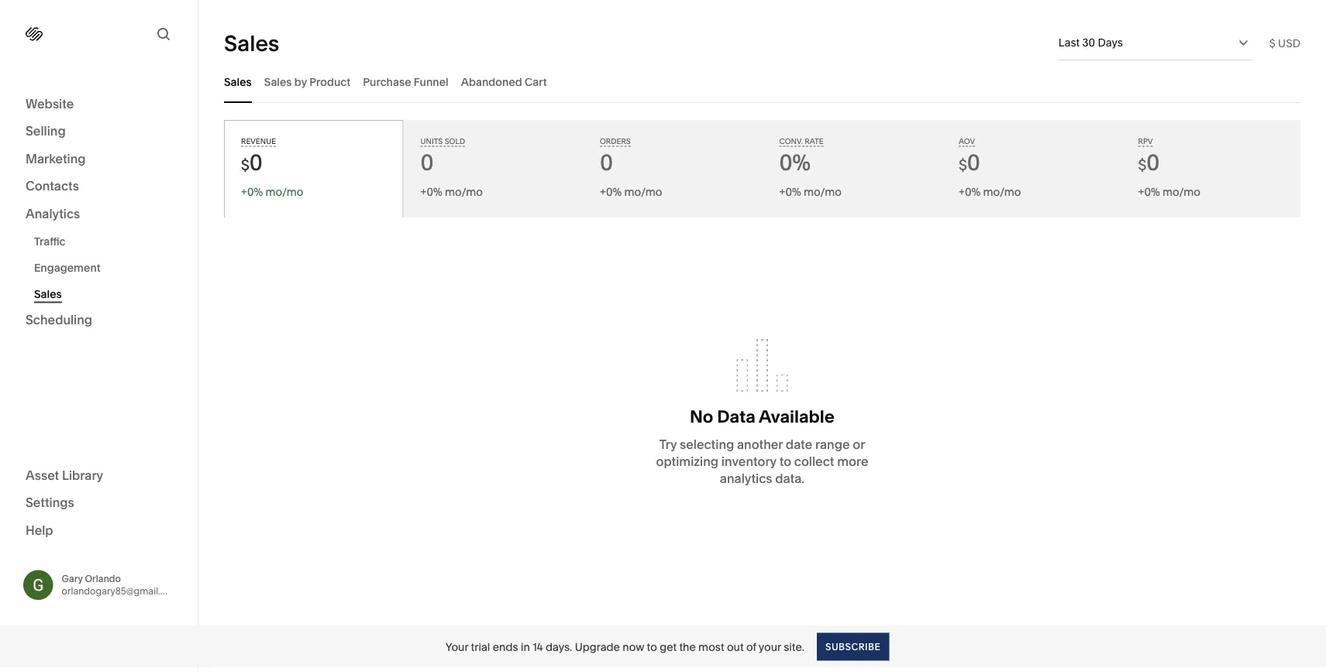 Task type: vqa. For each thing, say whether or not it's contained in the screenshot.


Task type: describe. For each thing, give the bounding box(es) containing it.
another
[[737, 437, 783, 452]]

sold
[[445, 137, 465, 146]]

mo/mo inside the units sold 0 0% mo/mo
[[445, 186, 483, 199]]

tab list containing sales
[[224, 60, 1301, 103]]

sales inside button
[[264, 75, 292, 88]]

site.
[[784, 641, 805, 654]]

0 for aov
[[967, 150, 980, 176]]

scheduling
[[26, 313, 92, 328]]

data.
[[775, 471, 805, 486]]

engagement link
[[34, 255, 181, 281]]

purchase funnel
[[363, 75, 449, 88]]

by
[[294, 75, 307, 88]]

$ for revenue
[[241, 156, 249, 174]]

settings
[[26, 496, 74, 511]]

$ left usd
[[1269, 36, 1276, 50]]

0% mo/mo for revenue
[[247, 186, 303, 199]]

conv. rate 0%
[[779, 137, 824, 176]]

analytics
[[720, 471, 772, 486]]

mo/mo for conv. rate
[[804, 186, 842, 199]]

the
[[679, 641, 696, 654]]

subscribe
[[825, 642, 881, 653]]

$ for aov
[[959, 156, 967, 174]]

sales link
[[34, 281, 181, 307]]

out
[[727, 641, 744, 654]]

analytics link
[[26, 205, 172, 224]]

upgrade
[[575, 641, 620, 654]]

0% mo/mo for conv. rate
[[786, 186, 842, 199]]

0% inside orders 0 0% mo/mo
[[606, 186, 622, 199]]

selling link
[[26, 123, 172, 141]]

range
[[815, 437, 850, 452]]

0 for rpv
[[1147, 150, 1160, 176]]

or
[[853, 437, 865, 452]]

gary
[[62, 574, 83, 585]]

no
[[690, 407, 713, 428]]

abandoned
[[461, 75, 522, 88]]

your
[[759, 641, 781, 654]]

engagement
[[34, 261, 101, 274]]

ends
[[493, 641, 518, 654]]

to for inventory
[[779, 454, 791, 469]]

settings link
[[26, 495, 172, 513]]

now
[[623, 641, 644, 654]]

contacts link
[[26, 178, 172, 196]]

rate
[[805, 137, 824, 146]]

asset
[[26, 468, 59, 483]]

orlandogary85@gmail.com
[[62, 586, 180, 597]]

mo/mo for aov
[[983, 186, 1021, 199]]

analytics
[[26, 206, 80, 221]]

$ 0 for aov
[[959, 150, 980, 176]]

purchase funnel button
[[363, 60, 449, 103]]

units
[[420, 137, 443, 146]]

product
[[309, 75, 350, 88]]

0 for revenue
[[249, 150, 263, 176]]

help link
[[26, 522, 53, 539]]

available
[[759, 407, 835, 428]]

mo/mo for rpv
[[1163, 186, 1201, 199]]

mo/mo for revenue
[[266, 186, 303, 199]]

website link
[[26, 95, 172, 114]]

traffic
[[34, 235, 66, 248]]

aov
[[959, 137, 975, 146]]



Task type: locate. For each thing, give the bounding box(es) containing it.
to inside try selecting another date range or optimizing inventory to collect more analytics data.
[[779, 454, 791, 469]]

5 mo/mo from the left
[[983, 186, 1021, 199]]

try selecting another date range or optimizing inventory to collect more analytics data.
[[656, 437, 868, 486]]

orders
[[600, 137, 631, 146]]

last 30 days button
[[1059, 26, 1252, 60]]

get
[[660, 641, 677, 654]]

0 down rpv
[[1147, 150, 1160, 176]]

funnel
[[414, 75, 449, 88]]

sales by product button
[[264, 60, 350, 103]]

0% mo/mo
[[247, 186, 303, 199], [786, 186, 842, 199], [965, 186, 1021, 199], [1144, 186, 1201, 199]]

marketing link
[[26, 150, 172, 169]]

1 vertical spatial to
[[647, 641, 657, 654]]

1 mo/mo from the left
[[266, 186, 303, 199]]

0 inside orders 0 0% mo/mo
[[600, 150, 613, 176]]

most
[[698, 641, 724, 654]]

0 vertical spatial to
[[779, 454, 791, 469]]

purchase
[[363, 75, 411, 88]]

gary orlando orlandogary85@gmail.com
[[62, 574, 180, 597]]

0% down aov
[[965, 186, 981, 199]]

5 0 from the left
[[1147, 150, 1160, 176]]

cart
[[525, 75, 547, 88]]

4 mo/mo from the left
[[804, 186, 842, 199]]

0 down aov
[[967, 150, 980, 176]]

tab list
[[224, 60, 1301, 103]]

0% down rpv
[[1144, 186, 1160, 199]]

$ down rpv
[[1138, 156, 1147, 174]]

$ for rpv
[[1138, 156, 1147, 174]]

units sold 0 0% mo/mo
[[420, 137, 483, 199]]

0 inside the units sold 0 0% mo/mo
[[420, 150, 434, 176]]

in
[[521, 641, 530, 654]]

website
[[26, 96, 74, 111]]

4 0% mo/mo from the left
[[1144, 186, 1201, 199]]

rpv
[[1138, 137, 1153, 146]]

traffic link
[[34, 228, 181, 255]]

$ down revenue
[[241, 156, 249, 174]]

collect
[[794, 454, 834, 469]]

optimizing
[[656, 454, 719, 469]]

sales button
[[224, 60, 252, 103]]

$ 0 down revenue
[[241, 150, 263, 176]]

0% inside conv. rate 0%
[[779, 150, 811, 176]]

mo/mo inside orders 0 0% mo/mo
[[624, 186, 662, 199]]

usd
[[1278, 36, 1301, 50]]

revenue
[[241, 137, 276, 146]]

2 horizontal spatial $ 0
[[1138, 150, 1160, 176]]

0% inside the units sold 0 0% mo/mo
[[427, 186, 442, 199]]

sales
[[224, 30, 279, 56], [224, 75, 252, 88], [264, 75, 292, 88], [34, 288, 62, 301]]

2 0% mo/mo from the left
[[786, 186, 842, 199]]

0% down conv.
[[779, 150, 811, 176]]

14
[[533, 641, 543, 654]]

$ 0 for revenue
[[241, 150, 263, 176]]

inventory
[[722, 454, 777, 469]]

selling
[[26, 124, 66, 139]]

0% down revenue
[[247, 186, 263, 199]]

1 0% mo/mo from the left
[[247, 186, 303, 199]]

to for now
[[647, 641, 657, 654]]

2 0 from the left
[[420, 150, 434, 176]]

no data available
[[690, 407, 835, 428]]

to
[[779, 454, 791, 469], [647, 641, 657, 654]]

1 $ 0 from the left
[[241, 150, 263, 176]]

help
[[26, 523, 53, 538]]

30
[[1082, 36, 1095, 49]]

1 horizontal spatial to
[[779, 454, 791, 469]]

asset library
[[26, 468, 103, 483]]

0% down units
[[427, 186, 442, 199]]

last
[[1059, 36, 1080, 49]]

0% mo/mo down aov
[[965, 186, 1021, 199]]

your
[[445, 641, 468, 654]]

trial
[[471, 641, 490, 654]]

3 0% mo/mo from the left
[[965, 186, 1021, 199]]

your trial ends in 14 days. upgrade now to get the most out of your site.
[[445, 641, 805, 654]]

0% mo/mo for rpv
[[1144, 186, 1201, 199]]

3 $ 0 from the left
[[1138, 150, 1160, 176]]

0% mo/mo down revenue
[[247, 186, 303, 199]]

0 down revenue
[[249, 150, 263, 176]]

3 mo/mo from the left
[[624, 186, 662, 199]]

abandoned cart
[[461, 75, 547, 88]]

2 mo/mo from the left
[[445, 186, 483, 199]]

0% mo/mo down conv. rate 0%
[[786, 186, 842, 199]]

0
[[249, 150, 263, 176], [420, 150, 434, 176], [600, 150, 613, 176], [967, 150, 980, 176], [1147, 150, 1160, 176]]

$
[[1269, 36, 1276, 50], [241, 156, 249, 174], [959, 156, 967, 174], [1138, 156, 1147, 174]]

data
[[717, 407, 756, 428]]

more
[[837, 454, 868, 469]]

2 $ 0 from the left
[[959, 150, 980, 176]]

sales by product
[[264, 75, 350, 88]]

0%
[[779, 150, 811, 176], [247, 186, 263, 199], [427, 186, 442, 199], [606, 186, 622, 199], [786, 186, 801, 199], [965, 186, 981, 199], [1144, 186, 1160, 199]]

of
[[746, 641, 756, 654]]

0 horizontal spatial $ 0
[[241, 150, 263, 176]]

0 horizontal spatial to
[[647, 641, 657, 654]]

to left the "get"
[[647, 641, 657, 654]]

4 0 from the left
[[967, 150, 980, 176]]

to up data.
[[779, 454, 791, 469]]

0 down orders at top
[[600, 150, 613, 176]]

scheduling link
[[26, 312, 172, 330]]

0 down units
[[420, 150, 434, 176]]

orlando
[[85, 574, 121, 585]]

3 0 from the left
[[600, 150, 613, 176]]

6 mo/mo from the left
[[1163, 186, 1201, 199]]

days.
[[546, 641, 572, 654]]

last 30 days
[[1059, 36, 1123, 49]]

$ 0 for rpv
[[1138, 150, 1160, 176]]

0% down conv. rate 0%
[[786, 186, 801, 199]]

contacts
[[26, 179, 79, 194]]

0% down orders at top
[[606, 186, 622, 199]]

$ 0 down aov
[[959, 150, 980, 176]]

selecting
[[680, 437, 734, 452]]

1 0 from the left
[[249, 150, 263, 176]]

library
[[62, 468, 103, 483]]

0% mo/mo for aov
[[965, 186, 1021, 199]]

orders 0 0% mo/mo
[[600, 137, 662, 199]]

0% mo/mo down rpv
[[1144, 186, 1201, 199]]

1 horizontal spatial $ 0
[[959, 150, 980, 176]]

date
[[786, 437, 812, 452]]

days
[[1098, 36, 1123, 49]]

asset library link
[[26, 467, 172, 486]]

$ usd
[[1269, 36, 1301, 50]]

subscribe button
[[817, 634, 889, 662]]

try
[[659, 437, 677, 452]]

conv.
[[779, 137, 803, 146]]

$ down aov
[[959, 156, 967, 174]]

marketing
[[26, 151, 86, 166]]

$ 0
[[241, 150, 263, 176], [959, 150, 980, 176], [1138, 150, 1160, 176]]

abandoned cart button
[[461, 60, 547, 103]]

$ 0 down rpv
[[1138, 150, 1160, 176]]

mo/mo
[[266, 186, 303, 199], [445, 186, 483, 199], [624, 186, 662, 199], [804, 186, 842, 199], [983, 186, 1021, 199], [1163, 186, 1201, 199]]



